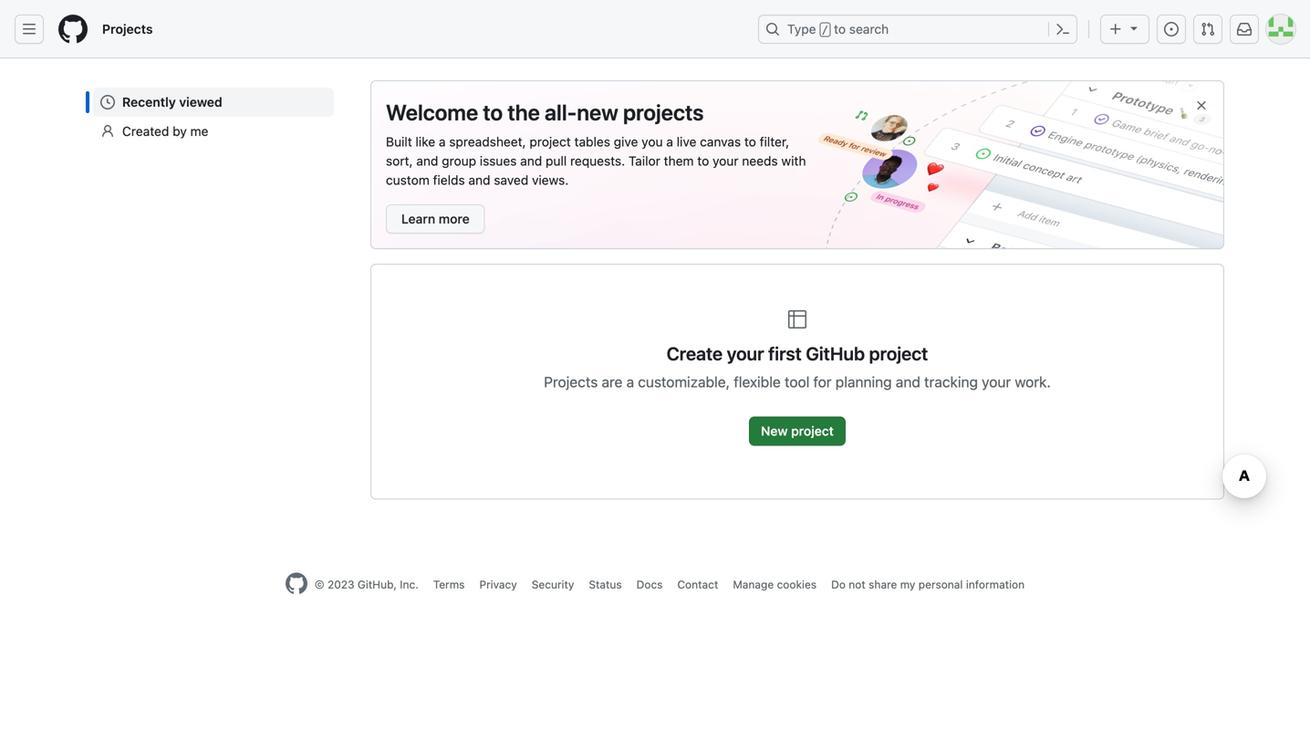 Task type: describe. For each thing, give the bounding box(es) containing it.
security
[[532, 578, 574, 591]]

recently viewed
[[122, 94, 222, 110]]

list containing recently viewed
[[86, 80, 341, 153]]

recently
[[122, 94, 176, 110]]

manage cookies
[[733, 578, 817, 591]]

homepage image
[[58, 15, 88, 44]]

learn more
[[402, 211, 470, 226]]

by
[[173, 124, 187, 139]]

created by me link
[[93, 117, 334, 146]]

table image
[[787, 308, 809, 330]]

planning
[[836, 373, 892, 391]]

filter,
[[760, 134, 790, 149]]

created
[[122, 124, 169, 139]]

search
[[849, 21, 889, 37]]

close image
[[1195, 98, 1209, 113]]

and left pull
[[520, 153, 542, 168]]

notifications image
[[1237, 22, 1252, 37]]

homepage image
[[285, 573, 307, 595]]

requests.
[[570, 153, 625, 168]]

person image
[[100, 124, 115, 139]]

a inside create your first github project projects are a customizable, flexible tool for planning and tracking your work.
[[627, 373, 634, 391]]

information
[[966, 578, 1025, 591]]

tool
[[785, 373, 810, 391]]

type / to search
[[788, 21, 889, 37]]

docs
[[637, 578, 663, 591]]

flexible
[[734, 373, 781, 391]]

new project button
[[749, 417, 846, 446]]

contact link
[[678, 578, 718, 591]]

security link
[[532, 578, 574, 591]]

manage cookies button
[[733, 576, 817, 593]]

project inside "welcome to the all-new projects built like a spreadsheet, project tables give you a live canvas to filter, sort, and group issues and pull requests. tailor them to your needs with custom fields and saved views."
[[530, 134, 571, 149]]

give
[[614, 134, 638, 149]]

2 vertical spatial your
[[982, 373, 1011, 391]]

to up needs
[[745, 134, 756, 149]]

pull
[[546, 153, 567, 168]]

my
[[900, 578, 916, 591]]

needs
[[742, 153, 778, 168]]

and inside create your first github project projects are a customizable, flexible tool for planning and tracking your work.
[[896, 373, 921, 391]]

to right them
[[697, 153, 709, 168]]

not
[[849, 578, 866, 591]]

saved
[[494, 172, 529, 188]]

github,
[[358, 578, 397, 591]]

terms link
[[433, 578, 465, 591]]

projects inside create your first github project projects are a customizable, flexible tool for planning and tracking your work.
[[544, 373, 598, 391]]

tailor
[[629, 153, 661, 168]]

new project
[[761, 423, 834, 438]]

learn
[[402, 211, 435, 226]]

plus image
[[1109, 22, 1123, 36]]

project inside button
[[791, 423, 834, 438]]

and down like
[[416, 153, 438, 168]]

2 horizontal spatial a
[[666, 134, 673, 149]]

do not share my personal information
[[831, 578, 1025, 591]]

like
[[416, 134, 435, 149]]

to right /
[[834, 21, 846, 37]]



Task type: locate. For each thing, give the bounding box(es) containing it.
welcome to the all-new projects built like a spreadsheet, project tables give you a live canvas to filter, sort, and group issues and pull requests. tailor them to your needs with custom fields and saved views.
[[386, 99, 806, 188]]

privacy
[[480, 578, 517, 591]]

1 vertical spatial project
[[869, 343, 928, 364]]

0 vertical spatial project
[[530, 134, 571, 149]]

2 horizontal spatial project
[[869, 343, 928, 364]]

to
[[834, 21, 846, 37], [483, 99, 503, 125], [745, 134, 756, 149], [697, 153, 709, 168]]

live
[[677, 134, 697, 149]]

group
[[442, 153, 476, 168]]

0 vertical spatial your
[[713, 153, 739, 168]]

command palette image
[[1056, 22, 1070, 37]]

me
[[190, 124, 209, 139]]

0 vertical spatial projects
[[102, 21, 153, 37]]

views.
[[532, 172, 569, 188]]

all-
[[545, 99, 577, 125]]

0 horizontal spatial projects
[[102, 21, 153, 37]]

privacy link
[[480, 578, 517, 591]]

issue opened image
[[1164, 22, 1179, 37]]

built
[[386, 134, 412, 149]]

triangle down image
[[1127, 21, 1142, 35]]

your down canvas
[[713, 153, 739, 168]]

contact
[[678, 578, 718, 591]]

1 horizontal spatial a
[[627, 373, 634, 391]]

to up spreadsheet,
[[483, 99, 503, 125]]

learn more link
[[386, 204, 485, 234]]

your inside "welcome to the all-new projects built like a spreadsheet, project tables give you a live canvas to filter, sort, and group issues and pull requests. tailor them to your needs with custom fields and saved views."
[[713, 153, 739, 168]]

projects
[[623, 99, 704, 125]]

tracking
[[924, 373, 978, 391]]

do
[[831, 578, 846, 591]]

0 horizontal spatial project
[[530, 134, 571, 149]]

custom
[[386, 172, 430, 188]]

create
[[667, 343, 723, 364]]

terms
[[433, 578, 465, 591]]

issues
[[480, 153, 517, 168]]

project
[[530, 134, 571, 149], [869, 343, 928, 364], [791, 423, 834, 438]]

2 vertical spatial project
[[791, 423, 834, 438]]

/
[[822, 24, 829, 37]]

0 horizontal spatial a
[[439, 134, 446, 149]]

canvas
[[700, 134, 741, 149]]

create your first github project projects are a customizable, flexible tool for planning and tracking your work.
[[544, 343, 1051, 391]]

docs link
[[637, 578, 663, 591]]

recently viewed link
[[93, 88, 334, 117]]

them
[[664, 153, 694, 168]]

your left the work. at bottom
[[982, 373, 1011, 391]]

projects
[[102, 21, 153, 37], [544, 373, 598, 391]]

customizable,
[[638, 373, 730, 391]]

clock image
[[100, 95, 115, 110]]

your up the flexible
[[727, 343, 764, 364]]

projects right homepage image
[[102, 21, 153, 37]]

tables
[[575, 134, 610, 149]]

work.
[[1015, 373, 1051, 391]]

1 vertical spatial your
[[727, 343, 764, 364]]

viewed
[[179, 94, 222, 110]]

git pull request image
[[1201, 22, 1216, 37]]

and left tracking
[[896, 373, 921, 391]]

1 horizontal spatial project
[[791, 423, 834, 438]]

for
[[814, 373, 832, 391]]

2023
[[328, 578, 355, 591]]

more
[[439, 211, 470, 226]]

projects left are
[[544, 373, 598, 391]]

a right are
[[627, 373, 634, 391]]

welcome
[[386, 99, 478, 125]]

spreadsheet,
[[449, 134, 526, 149]]

created by me
[[122, 124, 209, 139]]

your
[[713, 153, 739, 168], [727, 343, 764, 364], [982, 373, 1011, 391]]

status
[[589, 578, 622, 591]]

type
[[788, 21, 816, 37]]

fields
[[433, 172, 465, 188]]

github
[[806, 343, 865, 364]]

with
[[782, 153, 806, 168]]

1 horizontal spatial projects
[[544, 373, 598, 391]]

status link
[[589, 578, 622, 591]]

personal
[[919, 578, 963, 591]]

share
[[869, 578, 897, 591]]

a left the live
[[666, 134, 673, 149]]

and down issues
[[469, 172, 491, 188]]

first
[[768, 343, 802, 364]]

do not share my personal information button
[[831, 576, 1025, 593]]

a
[[439, 134, 446, 149], [666, 134, 673, 149], [627, 373, 634, 391]]

new
[[577, 99, 619, 125]]

list
[[86, 80, 341, 153]]

project up planning
[[869, 343, 928, 364]]

you
[[642, 134, 663, 149]]

and
[[416, 153, 438, 168], [520, 153, 542, 168], [469, 172, 491, 188], [896, 373, 921, 391]]

are
[[602, 373, 623, 391]]

new
[[761, 423, 788, 438]]

project inside create your first github project projects are a customizable, flexible tool for planning and tracking your work.
[[869, 343, 928, 364]]

cookies
[[777, 578, 817, 591]]

inc.
[[400, 578, 419, 591]]

©
[[315, 578, 324, 591]]

© 2023 github, inc.
[[315, 578, 419, 591]]

the
[[508, 99, 540, 125]]

manage
[[733, 578, 774, 591]]

project right new
[[791, 423, 834, 438]]

project up pull
[[530, 134, 571, 149]]

a right like
[[439, 134, 446, 149]]

sort,
[[386, 153, 413, 168]]

1 vertical spatial projects
[[544, 373, 598, 391]]



Task type: vqa. For each thing, say whether or not it's contained in the screenshot.
Status
yes



